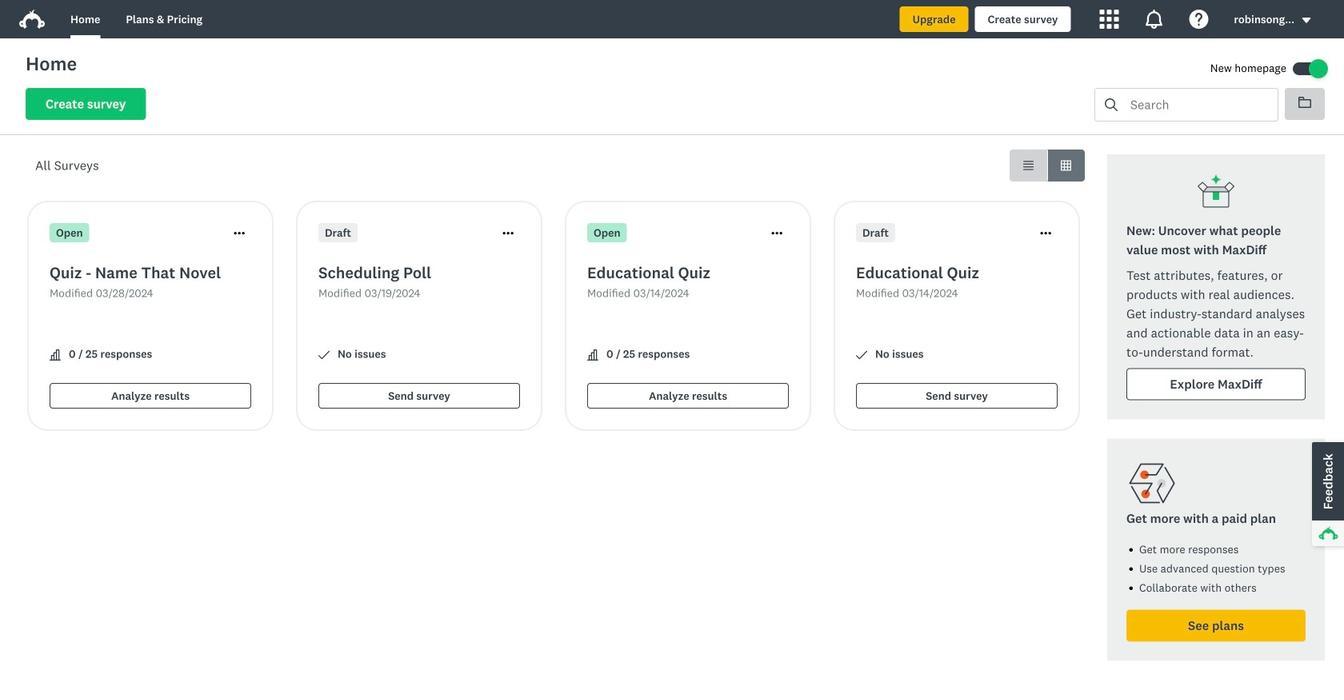 Task type: vqa. For each thing, say whether or not it's contained in the screenshot.
1st Products Icon from right
no



Task type: locate. For each thing, give the bounding box(es) containing it.
products icon image
[[1100, 10, 1119, 29], [1100, 10, 1119, 29]]

no issues image
[[318, 350, 330, 361], [856, 350, 867, 361]]

1 no issues image from the left
[[318, 350, 330, 361]]

0 horizontal spatial no issues image
[[318, 350, 330, 361]]

group
[[1010, 150, 1085, 182]]

dropdown arrow icon image
[[1301, 15, 1312, 26], [1302, 18, 1311, 23]]

response count image
[[50, 350, 61, 361], [587, 350, 598, 361], [587, 350, 598, 361]]

folders image
[[1298, 96, 1311, 109], [1298, 97, 1311, 108]]

brand logo image
[[19, 6, 45, 32], [19, 10, 45, 29]]

response based pricing icon image
[[1126, 458, 1178, 509]]

2 no issues image from the left
[[856, 350, 867, 361]]

1 horizontal spatial no issues image
[[856, 350, 867, 361]]

2 folders image from the top
[[1298, 97, 1311, 108]]



Task type: describe. For each thing, give the bounding box(es) containing it.
1 folders image from the top
[[1298, 96, 1311, 109]]

notification center icon image
[[1144, 10, 1164, 29]]

help icon image
[[1189, 10, 1208, 29]]

Search text field
[[1118, 89, 1278, 121]]

max diff icon image
[[1197, 174, 1235, 212]]

search image
[[1105, 98, 1118, 111]]

2 brand logo image from the top
[[19, 10, 45, 29]]

response count image
[[50, 350, 61, 361]]

search image
[[1105, 98, 1118, 111]]

1 brand logo image from the top
[[19, 6, 45, 32]]



